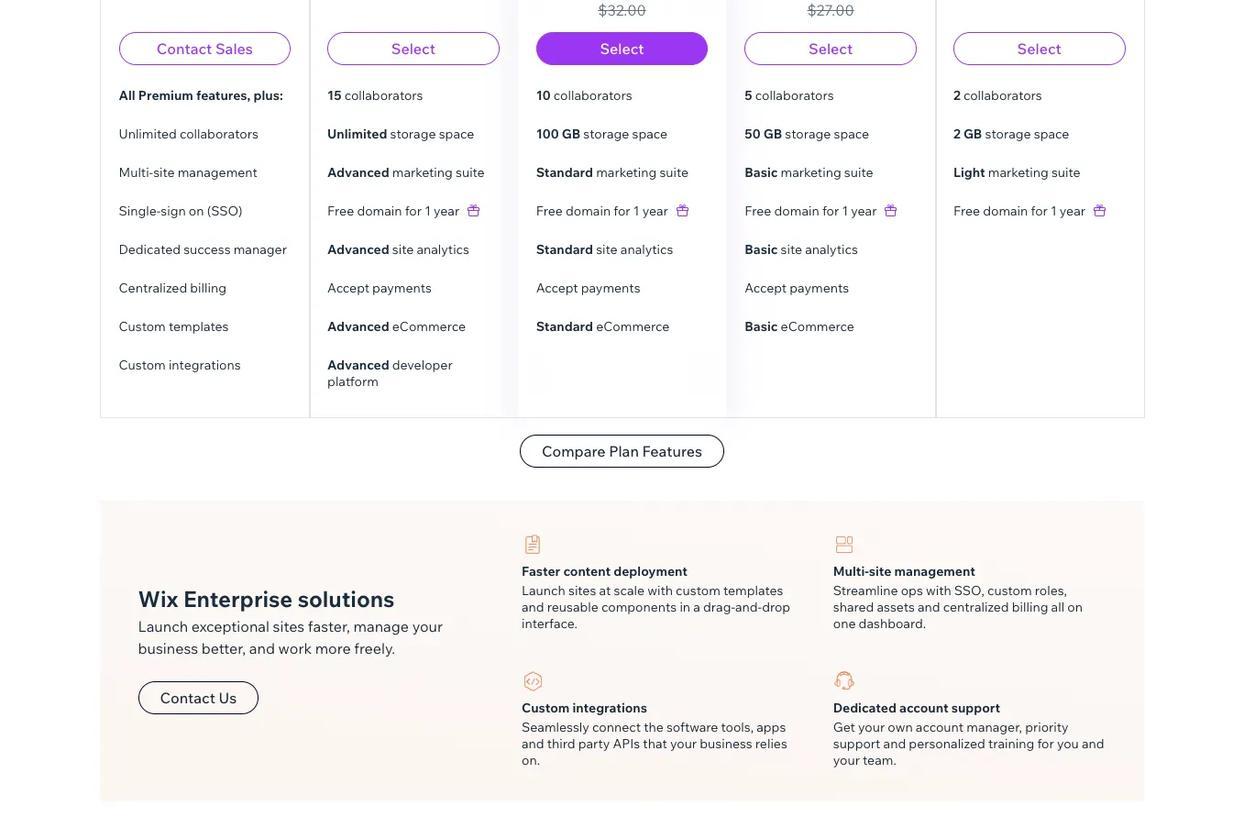 Task type: vqa. For each thing, say whether or not it's contained in the screenshot.


Task type: describe. For each thing, give the bounding box(es) containing it.
custom for custom templates
[[119, 318, 166, 335]]

success
[[184, 241, 231, 258]]

1 domain from the left
[[357, 203, 402, 219]]

for down light marketing suite at the top right of the page
[[1032, 203, 1048, 219]]

for down standard marketing suite
[[614, 203, 631, 219]]

analytics for advanced site analytics
[[417, 241, 470, 258]]

2 for 2 gb
[[954, 126, 961, 142]]

tools,
[[721, 719, 754, 736]]

3 payments from the left
[[790, 280, 850, 296]]

1 storage from the left
[[390, 126, 436, 142]]

standard for site analytics
[[536, 241, 594, 258]]

faster
[[522, 563, 561, 580]]

$27.00
[[808, 1, 855, 19]]

storage for 100 gb
[[584, 126, 630, 142]]

software
[[667, 719, 719, 736]]

work
[[278, 639, 312, 658]]

15 collaborators
[[328, 87, 423, 104]]

1 vertical spatial account
[[916, 719, 964, 736]]

relies
[[756, 736, 788, 752]]

reusable
[[547, 599, 599, 616]]

your left team.
[[834, 752, 860, 769]]

basic for ecommerce
[[745, 318, 778, 335]]

custom integrations
[[119, 357, 241, 373]]

all
[[119, 87, 135, 104]]

select for 1st the select button from the left
[[392, 39, 436, 58]]

third
[[547, 736, 576, 752]]

with inside faster content deployment launch sites at scale with custom templates and reusable components in a drag-and-drop interface.
[[648, 583, 673, 599]]

2 gb storage space
[[954, 126, 1070, 142]]

2 collaborators
[[954, 87, 1043, 104]]

2 year from the left
[[643, 203, 669, 219]]

custom inside custom integrations seamlessly connect the software tools, apps and third party apis that your business relies on.
[[522, 700, 570, 716]]

1 1 from the left
[[425, 203, 431, 219]]

gb for 100 gb
[[562, 126, 581, 142]]

all premium features, plus:
[[119, 87, 283, 104]]

and right the you
[[1082, 736, 1105, 752]]

50
[[745, 126, 761, 142]]

2 for 2
[[954, 87, 961, 104]]

4 1 from the left
[[1051, 203, 1057, 219]]

dashboard.
[[859, 616, 927, 632]]

your inside custom integrations seamlessly connect the software tools, apps and third party apis that your business relies on.
[[671, 736, 697, 752]]

wix enterprise solutions launch exceptional sites faster, manage your business better, and work more freely.
[[138, 585, 443, 658]]

unlimited collaborators
[[119, 126, 258, 142]]

enterprise
[[183, 585, 293, 613]]

advanced for ecommerce
[[328, 318, 390, 335]]

training
[[989, 736, 1035, 752]]

all
[[1052, 599, 1065, 616]]

5
[[745, 87, 753, 104]]

10
[[536, 87, 551, 104]]

seamlessly
[[522, 719, 590, 736]]

platform
[[328, 373, 379, 390]]

site for basic site analytics
[[781, 241, 803, 258]]

10 collaborators
[[536, 87, 633, 104]]

100
[[536, 126, 559, 142]]

multi-site management
[[119, 164, 258, 181]]

50 gb storage space
[[745, 126, 870, 142]]

collaborators down features,
[[180, 126, 258, 142]]

centralized billing
[[119, 280, 227, 296]]

0 vertical spatial billing
[[190, 280, 227, 296]]

shared
[[834, 599, 875, 616]]

management for multi-site management streamline ops with sso, custom roles, shared assets and centralized billing all on one dashboard.
[[895, 563, 976, 580]]

wix
[[138, 585, 178, 613]]

1 accept payments from the left
[[328, 280, 432, 296]]

1 space from the left
[[439, 126, 475, 142]]

exceptional
[[192, 617, 270, 636]]

one
[[834, 616, 856, 632]]

unlimited storage space
[[328, 126, 475, 142]]

dedicated account support get your own account manager, priority support and personalized training for you and your team.
[[834, 700, 1105, 769]]

developer
[[392, 357, 453, 373]]

custom inside the multi-site management streamline ops with sso, custom roles, shared assets and centralized billing all on one dashboard.
[[988, 583, 1033, 599]]

3 year from the left
[[852, 203, 877, 219]]

2 domain from the left
[[566, 203, 611, 219]]

contact us
[[160, 689, 237, 707]]

contact us button
[[138, 682, 259, 715]]

and-
[[736, 599, 762, 616]]

and left personalized
[[884, 736, 907, 752]]

contact sales
[[157, 39, 253, 58]]

own
[[888, 719, 913, 736]]

light marketing suite
[[954, 164, 1081, 181]]

multi- for multi-site management streamline ops with sso, custom roles, shared assets and centralized billing all on one dashboard.
[[834, 563, 869, 580]]

connect
[[593, 719, 641, 736]]

standard for marketing suite
[[536, 164, 594, 181]]

0 vertical spatial on
[[189, 203, 204, 219]]

custom templates
[[119, 318, 229, 335]]

3 accept payments from the left
[[745, 280, 850, 296]]

basic marketing suite
[[745, 164, 874, 181]]

1 year from the left
[[434, 203, 460, 219]]

5 collaborators
[[745, 87, 834, 104]]

3 accept from the left
[[745, 280, 787, 296]]

0 vertical spatial account
[[900, 700, 949, 716]]

4 free domain for 1 year from the left
[[954, 203, 1086, 219]]

team.
[[863, 752, 897, 769]]

analytics for standard site analytics
[[621, 241, 674, 258]]

standard marketing suite
[[536, 164, 689, 181]]

on.
[[522, 752, 540, 769]]

manager,
[[967, 719, 1023, 736]]

collaborators for 2
[[964, 87, 1043, 104]]

single-sign on (sso)
[[119, 203, 243, 219]]

space for 2 gb storage space
[[1035, 126, 1070, 142]]

light
[[954, 164, 986, 181]]

basic site analytics
[[745, 241, 858, 258]]

3 select button from the left
[[745, 32, 917, 65]]

select for 3rd the select button from the right
[[600, 39, 645, 58]]

suite for advanced marketing suite
[[456, 164, 485, 181]]

assets
[[877, 599, 915, 616]]

launch for faster
[[522, 583, 566, 599]]

us
[[219, 689, 237, 707]]

apps
[[757, 719, 786, 736]]

premium
[[138, 87, 193, 104]]

the
[[644, 719, 664, 736]]

and inside the wix enterprise solutions launch exceptional sites faster, manage your business better, and work more freely.
[[249, 639, 275, 658]]

dedicated success manager
[[119, 241, 287, 258]]

suite for standard marketing suite
[[660, 164, 689, 181]]

space for 50 gb storage space
[[834, 126, 870, 142]]

dedicated for dedicated account support get your own account manager, priority support and personalized training for you and your team.
[[834, 700, 897, 716]]

marketing for standard
[[596, 164, 657, 181]]

party
[[579, 736, 610, 752]]

0 horizontal spatial templates
[[169, 318, 229, 335]]

storage for 50 gb
[[786, 126, 831, 142]]

contact for contact sales
[[157, 39, 212, 58]]

better,
[[202, 639, 246, 658]]

unlimited for unlimited collaborators
[[119, 126, 177, 142]]

1 payments from the left
[[373, 280, 432, 296]]

billing inside the multi-site management streamline ops with sso, custom roles, shared assets and centralized billing all on one dashboard.
[[1013, 599, 1049, 616]]

sales
[[216, 39, 253, 58]]

features,
[[196, 87, 251, 104]]

100 gb storage space
[[536, 126, 668, 142]]

multi-site management streamline ops with sso, custom roles, shared assets and centralized billing all on one dashboard.
[[834, 563, 1083, 632]]

and inside the multi-site management streamline ops with sso, custom roles, shared assets and centralized billing all on one dashboard.
[[918, 599, 941, 616]]

plan
[[609, 442, 639, 461]]

manage
[[354, 617, 409, 636]]

1 horizontal spatial support
[[952, 700, 1001, 716]]

$32.00
[[598, 1, 646, 19]]

launch for wix
[[138, 617, 188, 636]]

sites inside the wix enterprise solutions launch exceptional sites faster, manage your business better, and work more freely.
[[273, 617, 305, 636]]



Task type: locate. For each thing, give the bounding box(es) containing it.
0 horizontal spatial with
[[648, 583, 673, 599]]

0 vertical spatial business
[[138, 639, 198, 658]]

2 ecommerce from the left
[[596, 318, 670, 335]]

2 with from the left
[[926, 583, 952, 599]]

2 horizontal spatial accept payments
[[745, 280, 850, 296]]

priority
[[1026, 719, 1069, 736]]

0 vertical spatial sites
[[569, 583, 597, 599]]

single-
[[119, 203, 161, 219]]

with
[[648, 583, 673, 599], [926, 583, 952, 599]]

1 horizontal spatial unlimited
[[328, 126, 387, 142]]

site for standard site analytics
[[596, 241, 618, 258]]

1 vertical spatial standard
[[536, 241, 594, 258]]

standard down "100"
[[536, 164, 594, 181]]

0 vertical spatial basic
[[745, 164, 778, 181]]

3 ecommerce from the left
[[781, 318, 855, 335]]

account
[[900, 700, 949, 716], [916, 719, 964, 736]]

1 vertical spatial on
[[1068, 599, 1083, 616]]

year down light marketing suite at the top right of the page
[[1060, 203, 1086, 219]]

drag-
[[704, 599, 736, 616]]

on inside the multi-site management streamline ops with sso, custom roles, shared assets and centralized billing all on one dashboard.
[[1068, 599, 1083, 616]]

accept
[[328, 280, 370, 296], [536, 280, 578, 296], [745, 280, 787, 296]]

free down light
[[954, 203, 981, 219]]

2 horizontal spatial gb
[[964, 126, 983, 142]]

suite for basic marketing suite
[[845, 164, 874, 181]]

1 down advanced marketing suite
[[425, 203, 431, 219]]

storage
[[390, 126, 436, 142], [584, 126, 630, 142], [786, 126, 831, 142], [986, 126, 1032, 142]]

3 select from the left
[[809, 39, 853, 58]]

unlimited down 15 collaborators
[[328, 126, 387, 142]]

storage for 2 gb
[[986, 126, 1032, 142]]

payments down basic site analytics
[[790, 280, 850, 296]]

0 horizontal spatial gb
[[562, 126, 581, 142]]

1 horizontal spatial billing
[[1013, 599, 1049, 616]]

2 marketing from the left
[[596, 164, 657, 181]]

select button down $32.00
[[536, 32, 708, 65]]

0 horizontal spatial ecommerce
[[392, 318, 466, 335]]

business
[[138, 639, 198, 658], [700, 736, 753, 752]]

advanced site analytics
[[328, 241, 470, 258]]

1 vertical spatial dedicated
[[834, 700, 897, 716]]

select button down $27.00
[[745, 32, 917, 65]]

0 horizontal spatial dedicated
[[119, 241, 181, 258]]

1 horizontal spatial sites
[[569, 583, 597, 599]]

and inside faster content deployment launch sites at scale with custom templates and reusable components in a drag-and-drop interface.
[[522, 599, 545, 616]]

templates right a
[[724, 583, 784, 599]]

business down 'wix'
[[138, 639, 198, 658]]

with right ops
[[926, 583, 952, 599]]

components
[[602, 599, 677, 616]]

1 horizontal spatial multi-
[[834, 563, 869, 580]]

1 marketing from the left
[[392, 164, 453, 181]]

launch down faster
[[522, 583, 566, 599]]

for left the you
[[1038, 736, 1055, 752]]

for down advanced marketing suite
[[405, 203, 422, 219]]

2 space from the left
[[633, 126, 668, 142]]

1 down standard marketing suite
[[634, 203, 640, 219]]

accept payments up "basic ecommerce" on the right of page
[[745, 280, 850, 296]]

business left relies
[[700, 736, 753, 752]]

1 horizontal spatial dedicated
[[834, 700, 897, 716]]

and
[[522, 599, 545, 616], [918, 599, 941, 616], [249, 639, 275, 658], [522, 736, 545, 752], [884, 736, 907, 752], [1082, 736, 1105, 752]]

suite down the 50 gb storage space
[[845, 164, 874, 181]]

0 horizontal spatial multi-
[[119, 164, 153, 181]]

15
[[328, 87, 342, 104]]

you
[[1058, 736, 1080, 752]]

faster,
[[308, 617, 350, 636]]

site inside the multi-site management streamline ops with sso, custom roles, shared assets and centralized billing all on one dashboard.
[[869, 563, 892, 580]]

custom integrations seamlessly connect the software tools, apps and third party apis that your business relies on.
[[522, 700, 788, 769]]

drop
[[762, 599, 791, 616]]

integrations down custom templates
[[169, 357, 241, 373]]

contact inside button
[[160, 689, 215, 707]]

a
[[694, 599, 701, 616]]

3 gb from the left
[[964, 126, 983, 142]]

1 accept from the left
[[328, 280, 370, 296]]

2 storage from the left
[[584, 126, 630, 142]]

ecommerce down basic site analytics
[[781, 318, 855, 335]]

free domain for 1 year
[[328, 203, 460, 219], [536, 203, 669, 219], [745, 203, 877, 219], [954, 203, 1086, 219]]

solutions
[[298, 585, 395, 613]]

2 select from the left
[[600, 39, 645, 58]]

0 vertical spatial templates
[[169, 318, 229, 335]]

business inside custom integrations seamlessly connect the software tools, apps and third party apis that your business relies on.
[[700, 736, 753, 752]]

0 horizontal spatial accept payments
[[328, 280, 432, 296]]

get
[[834, 719, 856, 736]]

1 analytics from the left
[[417, 241, 470, 258]]

free
[[328, 203, 354, 219], [536, 203, 563, 219], [745, 203, 772, 219], [954, 203, 981, 219]]

site up "basic ecommerce" on the right of page
[[781, 241, 803, 258]]

2 vertical spatial basic
[[745, 318, 778, 335]]

year down standard marketing suite
[[643, 203, 669, 219]]

0 vertical spatial 2
[[954, 87, 961, 104]]

sso,
[[955, 583, 985, 599]]

and left "third" at the left bottom of page
[[522, 736, 545, 752]]

1 suite from the left
[[456, 164, 485, 181]]

standard site analytics
[[536, 241, 674, 258]]

1 vertical spatial management
[[895, 563, 976, 580]]

contact for contact us
[[160, 689, 215, 707]]

your
[[412, 617, 443, 636], [859, 719, 885, 736], [671, 736, 697, 752], [834, 752, 860, 769]]

0 horizontal spatial analytics
[[417, 241, 470, 258]]

templates inside faster content deployment launch sites at scale with custom templates and reusable components in a drag-and-drop interface.
[[724, 583, 784, 599]]

select for 1st the select button from right
[[1018, 39, 1062, 58]]

storage up advanced marketing suite
[[390, 126, 436, 142]]

ecommerce for basic ecommerce
[[781, 318, 855, 335]]

launch inside the wix enterprise solutions launch exceptional sites faster, manage your business better, and work more freely.
[[138, 617, 188, 636]]

1 free from the left
[[328, 203, 354, 219]]

0 horizontal spatial unlimited
[[119, 126, 177, 142]]

0 horizontal spatial launch
[[138, 617, 188, 636]]

1 vertical spatial billing
[[1013, 599, 1049, 616]]

collaborators for 15
[[345, 87, 423, 104]]

custom down the centralized
[[119, 318, 166, 335]]

4 marketing from the left
[[989, 164, 1049, 181]]

accept up advanced ecommerce
[[328, 280, 370, 296]]

plus:
[[254, 87, 283, 104]]

year down basic marketing suite
[[852, 203, 877, 219]]

0 vertical spatial support
[[952, 700, 1001, 716]]

your inside the wix enterprise solutions launch exceptional sites faster, manage your business better, and work more freely.
[[412, 617, 443, 636]]

advanced marketing suite
[[328, 164, 485, 181]]

multi- up single- at the top left
[[119, 164, 153, 181]]

1 basic from the top
[[745, 164, 778, 181]]

storage up standard marketing suite
[[584, 126, 630, 142]]

gb for 2 gb
[[964, 126, 983, 142]]

1 vertical spatial templates
[[724, 583, 784, 599]]

contact inside button
[[157, 39, 212, 58]]

space for 100 gb storage space
[[633, 126, 668, 142]]

site for multi-site management streamline ops with sso, custom roles, shared assets and centralized billing all on one dashboard.
[[869, 563, 892, 580]]

dedicated up get
[[834, 700, 897, 716]]

1 horizontal spatial integrations
[[573, 700, 648, 716]]

advanced for marketing suite
[[328, 164, 390, 181]]

standard for ecommerce
[[536, 318, 594, 335]]

2 basic from the top
[[745, 241, 778, 258]]

1 horizontal spatial with
[[926, 583, 952, 599]]

3 1 from the left
[[842, 203, 849, 219]]

2 custom from the left
[[988, 583, 1033, 599]]

4 storage from the left
[[986, 126, 1032, 142]]

3 storage from the left
[[786, 126, 831, 142]]

gb
[[562, 126, 581, 142], [764, 126, 783, 142], [964, 126, 983, 142]]

2 2 from the top
[[954, 126, 961, 142]]

billing left all
[[1013, 599, 1049, 616]]

2 horizontal spatial ecommerce
[[781, 318, 855, 335]]

select button
[[328, 32, 500, 65], [536, 32, 708, 65], [745, 32, 917, 65], [954, 32, 1126, 65]]

1 gb from the left
[[562, 126, 581, 142]]

dedicated inside dedicated account support get your own account manager, priority support and personalized training for you and your team.
[[834, 700, 897, 716]]

0 horizontal spatial management
[[178, 164, 258, 181]]

1 horizontal spatial analytics
[[621, 241, 674, 258]]

collaborators for 10
[[554, 87, 633, 104]]

3 basic from the top
[[745, 318, 778, 335]]

developer platform
[[328, 357, 453, 390]]

space
[[439, 126, 475, 142], [633, 126, 668, 142], [834, 126, 870, 142], [1035, 126, 1070, 142]]

custom right the sso,
[[988, 583, 1033, 599]]

1 ecommerce from the left
[[392, 318, 466, 335]]

space up standard marketing suite
[[633, 126, 668, 142]]

2 gb from the left
[[764, 126, 783, 142]]

year down advanced marketing suite
[[434, 203, 460, 219]]

3 suite from the left
[[845, 164, 874, 181]]

2 accept from the left
[[536, 280, 578, 296]]

3 domain from the left
[[775, 203, 820, 219]]

select up 2 collaborators
[[1018, 39, 1062, 58]]

free up standard site analytics
[[536, 203, 563, 219]]

analytics down standard marketing suite
[[621, 241, 674, 258]]

1 standard from the top
[[536, 164, 594, 181]]

accept payments
[[328, 280, 432, 296], [536, 280, 641, 296], [745, 280, 850, 296]]

space up basic marketing suite
[[834, 126, 870, 142]]

0 horizontal spatial on
[[189, 203, 204, 219]]

support
[[952, 700, 1001, 716], [834, 736, 881, 752]]

storage up basic marketing suite
[[786, 126, 831, 142]]

0 horizontal spatial billing
[[190, 280, 227, 296]]

analytics down basic marketing suite
[[806, 241, 858, 258]]

roles,
[[1035, 583, 1068, 599]]

4 free from the left
[[954, 203, 981, 219]]

1 vertical spatial multi-
[[834, 563, 869, 580]]

standard up standard ecommerce
[[536, 241, 594, 258]]

2 advanced from the top
[[328, 241, 390, 258]]

1 vertical spatial integrations
[[573, 700, 648, 716]]

2 vertical spatial standard
[[536, 318, 594, 335]]

site down advanced marketing suite
[[392, 241, 414, 258]]

1 down light marketing suite at the top right of the page
[[1051, 203, 1057, 219]]

select up 15 collaborators
[[392, 39, 436, 58]]

compare
[[542, 442, 606, 461]]

integrations for custom integrations seamlessly connect the software tools, apps and third party apis that your business relies on.
[[573, 700, 648, 716]]

basic down 50
[[745, 164, 778, 181]]

1 down basic marketing suite
[[842, 203, 849, 219]]

business inside the wix enterprise solutions launch exceptional sites faster, manage your business better, and work more freely.
[[138, 639, 198, 658]]

sites inside faster content deployment launch sites at scale with custom templates and reusable components in a drag-and-drop interface.
[[569, 583, 597, 599]]

0 vertical spatial standard
[[536, 164, 594, 181]]

marketing down 100 gb storage space
[[596, 164, 657, 181]]

3 analytics from the left
[[806, 241, 858, 258]]

site for multi-site management
[[153, 164, 175, 181]]

dedicated
[[119, 241, 181, 258], [834, 700, 897, 716]]

templates up 'custom integrations'
[[169, 318, 229, 335]]

deployment
[[614, 563, 688, 580]]

for down basic marketing suite
[[823, 203, 840, 219]]

standard ecommerce
[[536, 318, 670, 335]]

select for second the select button from right
[[809, 39, 853, 58]]

(sso)
[[207, 203, 243, 219]]

billing down the success
[[190, 280, 227, 296]]

domain down light marketing suite at the top right of the page
[[984, 203, 1029, 219]]

1 2 from the top
[[954, 87, 961, 104]]

management
[[178, 164, 258, 181], [895, 563, 976, 580]]

faster content deployment launch sites at scale with custom templates and reusable components in a drag-and-drop interface.
[[522, 563, 791, 632]]

payments down standard site analytics
[[581, 280, 641, 296]]

dedicated for dedicated success manager
[[119, 241, 181, 258]]

2 standard from the top
[[536, 241, 594, 258]]

0 vertical spatial custom
[[119, 318, 166, 335]]

1 vertical spatial contact
[[160, 689, 215, 707]]

marketing for basic
[[781, 164, 842, 181]]

0 vertical spatial contact
[[157, 39, 212, 58]]

with inside the multi-site management streamline ops with sso, custom roles, shared assets and centralized billing all on one dashboard.
[[926, 583, 952, 599]]

select down $27.00
[[809, 39, 853, 58]]

free domain for 1 year up standard site analytics
[[536, 203, 669, 219]]

2 analytics from the left
[[621, 241, 674, 258]]

analytics for basic site analytics
[[806, 241, 858, 258]]

0 horizontal spatial sites
[[273, 617, 305, 636]]

contact sales button
[[119, 32, 291, 65]]

4 suite from the left
[[1052, 164, 1081, 181]]

0 horizontal spatial accept
[[328, 280, 370, 296]]

1 select button from the left
[[328, 32, 500, 65]]

1 vertical spatial support
[[834, 736, 881, 752]]

that
[[643, 736, 668, 752]]

basic
[[745, 164, 778, 181], [745, 241, 778, 258], [745, 318, 778, 335]]

1 vertical spatial custom
[[119, 357, 166, 373]]

2 vertical spatial custom
[[522, 700, 570, 716]]

advanced ecommerce
[[328, 318, 466, 335]]

analytics
[[417, 241, 470, 258], [621, 241, 674, 258], [806, 241, 858, 258]]

accept payments up standard ecommerce
[[536, 280, 641, 296]]

management inside the multi-site management streamline ops with sso, custom roles, shared assets and centralized billing all on one dashboard.
[[895, 563, 976, 580]]

1 horizontal spatial on
[[1068, 599, 1083, 616]]

custom down custom templates
[[119, 357, 166, 373]]

1 vertical spatial sites
[[273, 617, 305, 636]]

for inside dedicated account support get your own account manager, priority support and personalized training for you and your team.
[[1038, 736, 1055, 752]]

1 free domain for 1 year from the left
[[328, 203, 460, 219]]

integrations for custom integrations
[[169, 357, 241, 373]]

3 advanced from the top
[[328, 318, 390, 335]]

analytics down advanced marketing suite
[[417, 241, 470, 258]]

1 horizontal spatial payments
[[581, 280, 641, 296]]

apis
[[613, 736, 641, 752]]

gb up light
[[964, 126, 983, 142]]

billing
[[190, 280, 227, 296], [1013, 599, 1049, 616]]

3 standard from the top
[[536, 318, 594, 335]]

3 space from the left
[[834, 126, 870, 142]]

ecommerce down standard site analytics
[[596, 318, 670, 335]]

free up advanced site analytics
[[328, 203, 354, 219]]

space up light marketing suite at the top right of the page
[[1035, 126, 1070, 142]]

3 free domain for 1 year from the left
[[745, 203, 877, 219]]

1 vertical spatial launch
[[138, 617, 188, 636]]

advanced
[[328, 164, 390, 181], [328, 241, 390, 258], [328, 318, 390, 335], [328, 357, 390, 373]]

accept up "basic ecommerce" on the right of page
[[745, 280, 787, 296]]

for
[[405, 203, 422, 219], [614, 203, 631, 219], [823, 203, 840, 219], [1032, 203, 1048, 219], [1038, 736, 1055, 752]]

ops
[[901, 583, 924, 599]]

2 horizontal spatial analytics
[[806, 241, 858, 258]]

custom
[[119, 318, 166, 335], [119, 357, 166, 373], [522, 700, 570, 716]]

scale
[[614, 583, 645, 599]]

4 space from the left
[[1035, 126, 1070, 142]]

2 free from the left
[[536, 203, 563, 219]]

integrations up connect
[[573, 700, 648, 716]]

4 domain from the left
[[984, 203, 1029, 219]]

2 select button from the left
[[536, 32, 708, 65]]

custom inside faster content deployment launch sites at scale with custom templates and reusable components in a drag-and-drop interface.
[[676, 583, 721, 599]]

1 custom from the left
[[676, 583, 721, 599]]

2 1 from the left
[[634, 203, 640, 219]]

on right 'sign'
[[189, 203, 204, 219]]

2 suite from the left
[[660, 164, 689, 181]]

payments down advanced site analytics
[[373, 280, 432, 296]]

standard
[[536, 164, 594, 181], [536, 241, 594, 258], [536, 318, 594, 335]]

space up advanced marketing suite
[[439, 126, 475, 142]]

free domain for 1 year down basic marketing suite
[[745, 203, 877, 219]]

4 year from the left
[[1060, 203, 1086, 219]]

contact left us
[[160, 689, 215, 707]]

collaborators for 5
[[756, 87, 834, 104]]

site up standard ecommerce
[[596, 241, 618, 258]]

integrations inside custom integrations seamlessly connect the software tools, apps and third party apis that your business relies on.
[[573, 700, 648, 716]]

basic up "basic ecommerce" on the right of page
[[745, 241, 778, 258]]

1 horizontal spatial business
[[700, 736, 753, 752]]

1 horizontal spatial ecommerce
[[596, 318, 670, 335]]

unlimited
[[119, 126, 177, 142], [328, 126, 387, 142]]

contact up all premium features, plus:
[[157, 39, 212, 58]]

with down deployment
[[648, 583, 673, 599]]

collaborators
[[345, 87, 423, 104], [554, 87, 633, 104], [756, 87, 834, 104], [964, 87, 1043, 104], [180, 126, 258, 142]]

suite down 2 gb storage space
[[1052, 164, 1081, 181]]

more
[[315, 639, 351, 658]]

launch inside faster content deployment launch sites at scale with custom templates and reusable components in a drag-and-drop interface.
[[522, 583, 566, 599]]

collaborators up 2 gb storage space
[[964, 87, 1043, 104]]

your right manage
[[412, 617, 443, 636]]

sign
[[161, 203, 186, 219]]

centralized
[[119, 280, 187, 296]]

multi- for multi-site management
[[119, 164, 153, 181]]

2 free domain for 1 year from the left
[[536, 203, 669, 219]]

advanced for site analytics
[[328, 241, 390, 258]]

2
[[954, 87, 961, 104], [954, 126, 961, 142]]

0 vertical spatial dedicated
[[119, 241, 181, 258]]

4 select button from the left
[[954, 32, 1126, 65]]

sites up work
[[273, 617, 305, 636]]

site up "streamline" at the right of page
[[869, 563, 892, 580]]

1 vertical spatial 2
[[954, 126, 961, 142]]

management up the '(sso)'
[[178, 164, 258, 181]]

0 vertical spatial management
[[178, 164, 258, 181]]

free up basic site analytics
[[745, 203, 772, 219]]

site for advanced site analytics
[[392, 241, 414, 258]]

marketing for light
[[989, 164, 1049, 181]]

4 advanced from the top
[[328, 357, 390, 373]]

basic ecommerce
[[745, 318, 855, 335]]

on right all
[[1068, 599, 1083, 616]]

your right get
[[859, 719, 885, 736]]

personalized
[[909, 736, 986, 752]]

and right "assets"
[[918, 599, 941, 616]]

free domain for 1 year down light marketing suite at the top right of the page
[[954, 203, 1086, 219]]

multi- inside the multi-site management streamline ops with sso, custom roles, shared assets and centralized billing all on one dashboard.
[[834, 563, 869, 580]]

0 vertical spatial multi-
[[119, 164, 153, 181]]

suite for light marketing suite
[[1052, 164, 1081, 181]]

3 marketing from the left
[[781, 164, 842, 181]]

4 select from the left
[[1018, 39, 1062, 58]]

marketing for advanced
[[392, 164, 453, 181]]

basic for marketing suite
[[745, 164, 778, 181]]

1 horizontal spatial accept
[[536, 280, 578, 296]]

1 with from the left
[[648, 583, 673, 599]]

and left work
[[249, 639, 275, 658]]

custom for custom integrations
[[119, 357, 166, 373]]

at
[[599, 583, 611, 599]]

ecommerce for advanced ecommerce
[[392, 318, 466, 335]]

streamline
[[834, 583, 899, 599]]

1 horizontal spatial accept payments
[[536, 280, 641, 296]]

and down faster
[[522, 599, 545, 616]]

unlimited for unlimited storage space
[[328, 126, 387, 142]]

0 horizontal spatial support
[[834, 736, 881, 752]]

2 accept payments from the left
[[536, 280, 641, 296]]

content
[[564, 563, 611, 580]]

accept up standard ecommerce
[[536, 280, 578, 296]]

2 up light
[[954, 126, 961, 142]]

management for multi-site management
[[178, 164, 258, 181]]

domain up standard site analytics
[[566, 203, 611, 219]]

0 horizontal spatial payments
[[373, 280, 432, 296]]

ecommerce for standard ecommerce
[[596, 318, 670, 335]]

1 select from the left
[[392, 39, 436, 58]]

1 vertical spatial basic
[[745, 241, 778, 258]]

basic down basic site analytics
[[745, 318, 778, 335]]

1 horizontal spatial gb
[[764, 126, 783, 142]]

1 horizontal spatial launch
[[522, 583, 566, 599]]

1 advanced from the top
[[328, 164, 390, 181]]

1 horizontal spatial custom
[[988, 583, 1033, 599]]

site
[[153, 164, 175, 181], [392, 241, 414, 258], [596, 241, 618, 258], [781, 241, 803, 258], [869, 563, 892, 580]]

support up manager,
[[952, 700, 1001, 716]]

gb for 50 gb
[[764, 126, 783, 142]]

centralized
[[944, 599, 1010, 616]]

1 unlimited from the left
[[119, 126, 177, 142]]

0 horizontal spatial custom
[[676, 583, 721, 599]]

0 vertical spatial launch
[[522, 583, 566, 599]]

marketing down 2 gb storage space
[[989, 164, 1049, 181]]

1 horizontal spatial templates
[[724, 583, 784, 599]]

2 horizontal spatial accept
[[745, 280, 787, 296]]

collaborators up 100 gb storage space
[[554, 87, 633, 104]]

marketing down the 50 gb storage space
[[781, 164, 842, 181]]

2 payments from the left
[[581, 280, 641, 296]]

on
[[189, 203, 204, 219], [1068, 599, 1083, 616]]

0 vertical spatial integrations
[[169, 357, 241, 373]]

gb right 50
[[764, 126, 783, 142]]

sites down content
[[569, 583, 597, 599]]

basic for site analytics
[[745, 241, 778, 258]]

0 horizontal spatial business
[[138, 639, 198, 658]]

domain up basic site analytics
[[775, 203, 820, 219]]

3 free from the left
[[745, 203, 772, 219]]

1 vertical spatial business
[[700, 736, 753, 752]]

site up 'sign'
[[153, 164, 175, 181]]

interface.
[[522, 616, 578, 632]]

account right the own
[[916, 719, 964, 736]]

and inside custom integrations seamlessly connect the software tools, apps and third party apis that your business relies on.
[[522, 736, 545, 752]]

2 unlimited from the left
[[328, 126, 387, 142]]

1 horizontal spatial management
[[895, 563, 976, 580]]

freely.
[[354, 639, 396, 658]]

2 horizontal spatial payments
[[790, 280, 850, 296]]

0 horizontal spatial integrations
[[169, 357, 241, 373]]



